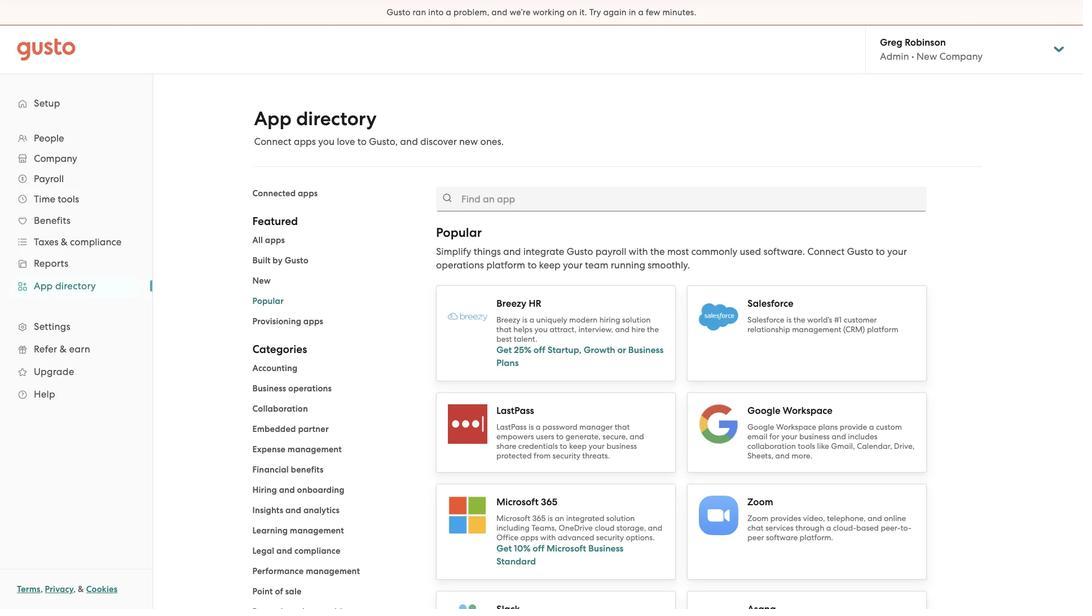 Task type: vqa. For each thing, say whether or not it's contained in the screenshot.
App within list
yes



Task type: locate. For each thing, give the bounding box(es) containing it.
is
[[522, 315, 527, 324], [786, 315, 792, 324], [529, 423, 534, 432], [548, 514, 553, 523]]

breezy left "hr"
[[496, 298, 526, 310]]

smoothly.
[[648, 259, 690, 271]]

plans
[[818, 423, 838, 432]]

a up platform.
[[826, 523, 831, 533]]

sale
[[285, 587, 302, 597]]

gusto,
[[369, 136, 398, 147]]

breezy up "helps"
[[496, 315, 520, 324]]

compliance inside taxes & compliance dropdown button
[[70, 236, 122, 248]]

business down hire in the bottom right of the page
[[628, 345, 664, 355]]

modern
[[569, 315, 598, 324]]

0 vertical spatial tools
[[58, 193, 79, 205]]

apps for provisioning apps
[[303, 316, 323, 327]]

with up running
[[629, 246, 648, 257]]

1 horizontal spatial platform
[[867, 325, 899, 334]]

and up options.
[[648, 523, 662, 533]]

business down the accounting
[[252, 384, 286, 394]]

apps left love at the top left of page
[[294, 136, 316, 147]]

, left privacy
[[40, 584, 43, 595]]

1 vertical spatial compliance
[[294, 546, 341, 556]]

1 vertical spatial get
[[496, 543, 512, 554]]

business down "cloud"
[[588, 543, 624, 554]]

apps right 'connected'
[[298, 188, 318, 199]]

1 horizontal spatial with
[[629, 246, 648, 257]]

an
[[555, 514, 564, 523]]

is up empowers
[[529, 423, 534, 432]]

off right 10%
[[533, 543, 545, 554]]

that up the secure,
[[615, 423, 630, 432]]

apps up 10%
[[520, 533, 538, 542]]

connect up 'connected'
[[254, 136, 291, 147]]

provisioning apps
[[252, 316, 323, 327]]

0 horizontal spatial that
[[496, 325, 512, 334]]

keep down 'generate,'
[[569, 442, 587, 451]]

0 horizontal spatial app
[[34, 280, 53, 292]]

to
[[357, 136, 367, 147], [876, 246, 885, 257], [528, 259, 537, 271], [556, 432, 564, 441], [560, 442, 567, 451]]

0 vertical spatial company
[[939, 51, 983, 62]]

1 horizontal spatial company
[[939, 51, 983, 62]]

0 horizontal spatial company
[[34, 153, 77, 164]]

None search field
[[436, 187, 927, 212]]

working
[[533, 7, 565, 17]]

commonly
[[691, 246, 737, 257]]

solution up hire in the bottom right of the page
[[622, 315, 651, 324]]

and left we're
[[492, 7, 507, 17]]

lastpass lastpass is a password manager that empowers users to generate, secure, and share credentials to keep your business protected from security threats.
[[496, 405, 644, 460]]

1 horizontal spatial connect
[[807, 246, 845, 257]]

directory inside gusto navigation element
[[55, 280, 96, 292]]

and right gusto,
[[400, 136, 418, 147]]

apps
[[294, 136, 316, 147], [298, 188, 318, 199], [265, 235, 285, 245], [303, 316, 323, 327], [520, 533, 538, 542]]

financial benefits link
[[252, 465, 324, 475]]

plans
[[496, 357, 519, 368]]

workspace up for
[[776, 423, 816, 432]]

simplify
[[436, 246, 471, 257]]

password
[[543, 423, 577, 432]]

1 horizontal spatial that
[[615, 423, 630, 432]]

popular down 'new' link
[[252, 296, 284, 306]]

2 vertical spatial the
[[647, 325, 659, 334]]

and right things
[[503, 246, 521, 257]]

1 vertical spatial business
[[607, 442, 637, 451]]

& right taxes
[[61, 236, 68, 248]]

keep down the 'integrate'
[[539, 259, 561, 271]]

0 horizontal spatial operations
[[288, 384, 332, 394]]

more.
[[792, 451, 812, 460]]

all apps link
[[252, 235, 285, 245]]

is up relationship
[[786, 315, 792, 324]]

2 google from the top
[[747, 423, 774, 432]]

keep inside popular simplify things and integrate gusto payroll with the most commonly used software. connect gusto to your operations platform to keep your team running smoothly.
[[539, 259, 561, 271]]

operations
[[436, 259, 484, 271], [288, 384, 332, 394]]

platform down things
[[486, 259, 525, 271]]

with inside 'microsoft 365 microsoft 365 is an integrated solution including teams, onedrive cloud storage, and office apps with advanced security options. get 10% off microsoft business standard'
[[540, 533, 556, 542]]

the left 'world's'
[[794, 315, 805, 324]]

management down 'world's'
[[792, 325, 841, 334]]

video,
[[803, 514, 825, 523]]

1 vertical spatial new
[[252, 276, 271, 286]]

the right hire in the bottom right of the page
[[647, 325, 659, 334]]

solution up storage,
[[606, 514, 635, 523]]

apps right 'provisioning'
[[303, 316, 323, 327]]

company inside greg robinson admin • new company
[[939, 51, 983, 62]]

services
[[765, 523, 794, 533]]

0 horizontal spatial keep
[[539, 259, 561, 271]]

1 horizontal spatial you
[[535, 325, 548, 334]]

0 vertical spatial business
[[799, 432, 830, 441]]

apps right all
[[265, 235, 285, 245]]

, left "cookies" button
[[73, 584, 76, 595]]

platform
[[486, 259, 525, 271], [867, 325, 899, 334]]

& left "cookies" button
[[78, 584, 84, 595]]

0 vertical spatial you
[[318, 136, 334, 147]]

that up best
[[496, 325, 512, 334]]

used
[[740, 246, 761, 257]]

the inside popular simplify things and integrate gusto payroll with the most commonly used software. connect gusto to your operations platform to keep your team running smoothly.
[[650, 246, 665, 257]]

and up "learning management"
[[285, 505, 301, 516]]

embedded partner link
[[252, 424, 329, 434]]

app inside gusto navigation element
[[34, 280, 53, 292]]

0 vertical spatial directory
[[296, 107, 377, 130]]

a up users
[[536, 423, 541, 432]]

0 vertical spatial salesforce
[[747, 298, 793, 310]]

2 horizontal spatial business
[[628, 345, 664, 355]]

0 horizontal spatial you
[[318, 136, 334, 147]]

1 vertical spatial company
[[34, 153, 77, 164]]

and down hiring
[[615, 325, 630, 334]]

management down partner
[[288, 445, 342, 455]]

0 vertical spatial compliance
[[70, 236, 122, 248]]

threats.
[[582, 451, 610, 460]]

workspace up plans
[[783, 405, 833, 417]]

ran
[[413, 7, 426, 17]]

0 vertical spatial zoom
[[747, 496, 773, 508]]

directory for app directory
[[55, 280, 96, 292]]

and up 'based'
[[868, 514, 882, 523]]

0 vertical spatial &
[[61, 236, 68, 248]]

compliance for legal and compliance
[[294, 546, 341, 556]]

secure,
[[602, 432, 628, 441]]

software.
[[763, 246, 805, 257]]

terms link
[[17, 584, 40, 595]]

1 vertical spatial breezy
[[496, 315, 520, 324]]

&
[[61, 236, 68, 248], [60, 344, 67, 355], [78, 584, 84, 595]]

popular for popular simplify things and integrate gusto payroll with the most commonly used software. connect gusto to your operations platform to keep your team running smoothly.
[[436, 225, 482, 240]]

list containing all apps
[[252, 234, 419, 328]]

connect right software.
[[807, 246, 845, 257]]

•
[[911, 51, 914, 62]]

users
[[536, 432, 554, 441]]

1 vertical spatial you
[[535, 325, 548, 334]]

1 horizontal spatial operations
[[436, 259, 484, 271]]

0 horizontal spatial new
[[252, 276, 271, 286]]

0 horizontal spatial platform
[[486, 259, 525, 271]]

home image
[[17, 38, 76, 61]]

world's
[[807, 315, 832, 324]]

try
[[589, 7, 601, 17]]

directory
[[296, 107, 377, 130], [55, 280, 96, 292]]

0 vertical spatial security
[[553, 451, 580, 460]]

google workspace google workspace plans provide a custom email for your business and includes collaboration tools like gmail, calendar, drive, sheets, and more.
[[747, 405, 915, 460]]

your inside google workspace google workspace plans provide a custom email for your business and includes collaboration tools like gmail, calendar, drive, sheets, and more.
[[781, 432, 797, 441]]

0 horizontal spatial ,
[[40, 584, 43, 595]]

1 vertical spatial off
[[533, 543, 545, 554]]

1 vertical spatial security
[[596, 533, 624, 542]]

1 horizontal spatial tools
[[798, 442, 815, 451]]

tools inside google workspace google workspace plans provide a custom email for your business and includes collaboration tools like gmail, calendar, drive, sheets, and more.
[[798, 442, 815, 451]]

you left love at the top left of page
[[318, 136, 334, 147]]

you down uniquely
[[535, 325, 548, 334]]

company down "robinson"
[[939, 51, 983, 62]]

get down best
[[496, 345, 512, 355]]

benefits
[[34, 215, 71, 226]]

off
[[534, 345, 545, 355], [533, 543, 545, 554]]

problem,
[[454, 7, 489, 17]]

0 vertical spatial new
[[917, 51, 937, 62]]

1 vertical spatial keep
[[569, 442, 587, 451]]

apps for all apps
[[265, 235, 285, 245]]

advanced
[[558, 533, 594, 542]]

provide
[[840, 423, 867, 432]]

is up "helps"
[[522, 315, 527, 324]]

business operations link
[[252, 384, 332, 394]]

directory up love at the top left of page
[[296, 107, 377, 130]]

performance
[[252, 566, 304, 577]]

discover
[[420, 136, 457, 147]]

a up "helps"
[[529, 315, 534, 324]]

and inside breezy hr breezy is a uniquely modern hiring solution that helps you attract, interview, and hire the best talent. get 25% off startup, growth or business plans
[[615, 325, 630, 334]]

people
[[34, 133, 64, 144]]

0 horizontal spatial with
[[540, 533, 556, 542]]

app inside the app directory connect apps you love to gusto, and discover new ones.
[[254, 107, 292, 130]]

share
[[496, 442, 516, 451]]

business operations
[[252, 384, 332, 394]]

salesforce salesforce is the world's #1 customer relationship management (crm) platform
[[747, 298, 899, 334]]

0 horizontal spatial connect
[[254, 136, 291, 147]]

get down office
[[496, 543, 512, 554]]

business up like on the right of page
[[799, 432, 830, 441]]

0 vertical spatial keep
[[539, 259, 561, 271]]

built
[[252, 256, 271, 266]]

you
[[318, 136, 334, 147], [535, 325, 548, 334]]

1 horizontal spatial popular
[[436, 225, 482, 240]]

tools up more.
[[798, 442, 815, 451]]

0 vertical spatial operations
[[436, 259, 484, 271]]

apps inside the app directory connect apps you love to gusto, and discover new ones.
[[294, 136, 316, 147]]

breezy hr logo image
[[448, 313, 487, 321]]

& inside dropdown button
[[61, 236, 68, 248]]

1 vertical spatial zoom
[[747, 514, 769, 523]]

1 vertical spatial that
[[615, 423, 630, 432]]

0 horizontal spatial tools
[[58, 193, 79, 205]]

0 horizontal spatial popular
[[252, 296, 284, 306]]

customer
[[844, 315, 877, 324]]

365 up an
[[541, 496, 557, 508]]

uniquely
[[536, 315, 567, 324]]

the up smoothly.
[[650, 246, 665, 257]]

1 get from the top
[[496, 345, 512, 355]]

1 vertical spatial tools
[[798, 442, 815, 451]]

accounting
[[252, 363, 298, 373]]

2 zoom from the top
[[747, 514, 769, 523]]

and inside the app directory connect apps you love to gusto, and discover new ones.
[[400, 136, 418, 147]]

analytics
[[303, 505, 340, 516]]

management down legal and compliance "link"
[[306, 566, 360, 577]]

compliance
[[70, 236, 122, 248], [294, 546, 341, 556]]

and inside popular simplify things and integrate gusto payroll with the most commonly used software. connect gusto to your operations platform to keep your team running smoothly.
[[503, 246, 521, 257]]

0 horizontal spatial compliance
[[70, 236, 122, 248]]

0 vertical spatial with
[[629, 246, 648, 257]]

0 horizontal spatial business
[[252, 384, 286, 394]]

new down "robinson"
[[917, 51, 937, 62]]

benefits link
[[11, 210, 141, 231]]

a inside google workspace google workspace plans provide a custom email for your business and includes collaboration tools like gmail, calendar, drive, sheets, and more.
[[869, 423, 874, 432]]

business inside 'microsoft 365 microsoft 365 is an integrated solution including teams, onedrive cloud storage, and office apps with advanced security options. get 10% off microsoft business standard'
[[588, 543, 624, 554]]

is inside breezy hr breezy is a uniquely modern hiring solution that helps you attract, interview, and hire the best talent. get 25% off startup, growth or business plans
[[522, 315, 527, 324]]

cloud
[[595, 523, 615, 533]]

google workspace logo image
[[699, 404, 738, 444]]

manager
[[579, 423, 613, 432]]

1 vertical spatial the
[[794, 315, 805, 324]]

1 vertical spatial connect
[[807, 246, 845, 257]]

running
[[611, 259, 645, 271]]

you inside breezy hr breezy is a uniquely modern hiring solution that helps you attract, interview, and hire the best talent. get 25% off startup, growth or business plans
[[535, 325, 548, 334]]

0 vertical spatial that
[[496, 325, 512, 334]]

collaboration
[[747, 442, 796, 451]]

and right the secure,
[[630, 432, 644, 441]]

off inside 'microsoft 365 microsoft 365 is an integrated solution including teams, onedrive cloud storage, and office apps with advanced security options. get 10% off microsoft business standard'
[[533, 543, 545, 554]]

0 vertical spatial platform
[[486, 259, 525, 271]]

expense
[[252, 445, 286, 455]]

the inside breezy hr breezy is a uniquely modern hiring solution that helps you attract, interview, and hire the best talent. get 25% off startup, growth or business plans
[[647, 325, 659, 334]]

payroll button
[[11, 169, 141, 189]]

and inside 'microsoft 365 microsoft 365 is an integrated solution including teams, onedrive cloud storage, and office apps with advanced security options. get 10% off microsoft business standard'
[[648, 523, 662, 533]]

1 vertical spatial &
[[60, 344, 67, 355]]

1 vertical spatial platform
[[867, 325, 899, 334]]

0 vertical spatial off
[[534, 345, 545, 355]]

compliance down the benefits link
[[70, 236, 122, 248]]

attract,
[[550, 325, 577, 334]]

0 vertical spatial lastpass
[[496, 405, 534, 417]]

business inside google workspace google workspace plans provide a custom email for your business and includes collaboration tools like gmail, calendar, drive, sheets, and more.
[[799, 432, 830, 441]]

built by gusto
[[252, 256, 308, 266]]

2 get from the top
[[496, 543, 512, 554]]

list
[[0, 128, 152, 406], [252, 234, 419, 328], [252, 362, 419, 609]]

0 vertical spatial business
[[628, 345, 664, 355]]

security right from
[[553, 451, 580, 460]]

1 vertical spatial directory
[[55, 280, 96, 292]]

0 horizontal spatial business
[[607, 442, 637, 451]]

directory down reports link
[[55, 280, 96, 292]]

lastpass
[[496, 405, 534, 417], [496, 423, 527, 432]]

0 vertical spatial google
[[747, 405, 780, 417]]

1 vertical spatial with
[[540, 533, 556, 542]]

1 horizontal spatial ,
[[73, 584, 76, 595]]

1 vertical spatial salesforce
[[747, 315, 784, 324]]

1 horizontal spatial business
[[588, 543, 624, 554]]

popular inside popular simplify things and integrate gusto payroll with the most commonly used software. connect gusto to your operations platform to keep your team running smoothly.
[[436, 225, 482, 240]]

0 vertical spatial 365
[[541, 496, 557, 508]]

directory inside the app directory connect apps you love to gusto, and discover new ones.
[[296, 107, 377, 130]]

growth
[[584, 345, 615, 355]]

list containing accounting
[[252, 362, 419, 609]]

app for app directory
[[34, 280, 53, 292]]

security down "cloud"
[[596, 533, 624, 542]]

#1
[[834, 315, 842, 324]]

1 vertical spatial solution
[[606, 514, 635, 523]]

and
[[492, 7, 507, 17], [400, 136, 418, 147], [503, 246, 521, 257], [615, 325, 630, 334], [630, 432, 644, 441], [832, 432, 846, 441], [775, 451, 790, 460], [279, 485, 295, 495], [285, 505, 301, 516], [868, 514, 882, 523], [648, 523, 662, 533], [276, 546, 292, 556]]

& for earn
[[60, 344, 67, 355]]

off right 25%
[[534, 345, 545, 355]]

privacy
[[45, 584, 73, 595]]

1 vertical spatial app
[[34, 280, 53, 292]]

0 vertical spatial the
[[650, 246, 665, 257]]

1 vertical spatial popular
[[252, 296, 284, 306]]

tools down payroll dropdown button
[[58, 193, 79, 205]]

zoom logo image
[[699, 496, 738, 535]]

1 horizontal spatial new
[[917, 51, 937, 62]]

2 vertical spatial business
[[588, 543, 624, 554]]

popular up simplify
[[436, 225, 482, 240]]

& left earn at bottom left
[[60, 344, 67, 355]]

based
[[856, 523, 879, 533]]

0 vertical spatial get
[[496, 345, 512, 355]]

help
[[34, 389, 55, 400]]

0 vertical spatial connect
[[254, 136, 291, 147]]

that inside breezy hr breezy is a uniquely modern hiring solution that helps you attract, interview, and hire the best talent. get 25% off startup, growth or business plans
[[496, 325, 512, 334]]

drive,
[[894, 442, 915, 451]]

0 horizontal spatial security
[[553, 451, 580, 460]]

1 vertical spatial operations
[[288, 384, 332, 394]]

1 vertical spatial google
[[747, 423, 774, 432]]

includes
[[848, 432, 878, 441]]

and inside zoom zoom provides video, telephone, and online chat services through a cloud-based peer-to- peer software platform.
[[868, 514, 882, 523]]

1 horizontal spatial business
[[799, 432, 830, 441]]

company down people at top
[[34, 153, 77, 164]]

0 vertical spatial popular
[[436, 225, 482, 240]]

1 horizontal spatial security
[[596, 533, 624, 542]]

App Search field
[[436, 187, 927, 212]]

love
[[337, 136, 355, 147]]

compliance up performance management link
[[294, 546, 341, 556]]

1 horizontal spatial keep
[[569, 442, 587, 451]]

1 vertical spatial lastpass
[[496, 423, 527, 432]]

interview,
[[578, 325, 613, 334]]

that inside lastpass lastpass is a password manager that empowers users to generate, secure, and share credentials to keep your business protected from security threats.
[[615, 423, 630, 432]]

0 horizontal spatial directory
[[55, 280, 96, 292]]

a up includes
[[869, 423, 874, 432]]

operations up collaboration link
[[288, 384, 332, 394]]

compliance for taxes & compliance
[[70, 236, 122, 248]]

company
[[939, 51, 983, 62], [34, 153, 77, 164]]

a inside lastpass lastpass is a password manager that empowers users to generate, secure, and share credentials to keep your business protected from security threats.
[[536, 423, 541, 432]]

connected
[[252, 188, 296, 199]]

platform down customer
[[867, 325, 899, 334]]

0 vertical spatial solution
[[622, 315, 651, 324]]

a right in
[[638, 7, 644, 17]]

minutes.
[[663, 7, 696, 17]]

time tools
[[34, 193, 79, 205]]

365
[[541, 496, 557, 508], [532, 514, 546, 523]]

0 vertical spatial app
[[254, 107, 292, 130]]

365 up teams,
[[532, 514, 546, 523]]

terms , privacy , & cookies
[[17, 584, 118, 595]]

management down analytics
[[290, 526, 344, 536]]

1 horizontal spatial directory
[[296, 107, 377, 130]]

new down built
[[252, 276, 271, 286]]

1 horizontal spatial compliance
[[294, 546, 341, 556]]

operations down simplify
[[436, 259, 484, 271]]

to-
[[901, 523, 912, 533]]

business down the secure,
[[607, 442, 637, 451]]

with down teams,
[[540, 533, 556, 542]]

is left an
[[548, 514, 553, 523]]

online
[[884, 514, 906, 523]]

business inside lastpass lastpass is a password manager that empowers users to generate, secure, and share credentials to keep your business protected from security threats.
[[607, 442, 637, 451]]

and up 'gmail,'
[[832, 432, 846, 441]]

2 salesforce from the top
[[747, 315, 784, 324]]

the inside salesforce salesforce is the world's #1 customer relationship management (crm) platform
[[794, 315, 805, 324]]

0 vertical spatial breezy
[[496, 298, 526, 310]]

slack logo image
[[448, 603, 487, 609]]



Task type: describe. For each thing, give the bounding box(es) containing it.
keep inside lastpass lastpass is a password manager that empowers users to generate, secure, and share credentials to keep your business protected from security threats.
[[569, 442, 587, 451]]

all
[[252, 235, 263, 245]]

off inside breezy hr breezy is a uniquely modern hiring solution that helps you attract, interview, and hire the best talent. get 25% off startup, growth or business plans
[[534, 345, 545, 355]]

list for categories
[[252, 362, 419, 609]]

breezy hr breezy is a uniquely modern hiring solution that helps you attract, interview, and hire the best talent. get 25% off startup, growth or business plans
[[496, 298, 664, 368]]

of
[[275, 587, 283, 597]]

salesforce logo image
[[699, 303, 738, 331]]

email
[[747, 432, 768, 441]]

popular link
[[252, 296, 284, 306]]

expense management
[[252, 445, 342, 455]]

upgrade link
[[11, 362, 141, 382]]

telephone,
[[827, 514, 866, 523]]

provides
[[770, 514, 801, 523]]

1 vertical spatial 365
[[532, 514, 546, 523]]

1 google from the top
[[747, 405, 780, 417]]

integrated
[[566, 514, 604, 523]]

taxes & compliance button
[[11, 232, 141, 252]]

app directory
[[34, 280, 96, 292]]

performance management link
[[252, 566, 360, 577]]

office
[[496, 533, 518, 542]]

get inside 'microsoft 365 microsoft 365 is an integrated solution including teams, onedrive cloud storage, and office apps with advanced security options. get 10% off microsoft business standard'
[[496, 543, 512, 554]]

tools inside dropdown button
[[58, 193, 79, 205]]

performance management
[[252, 566, 360, 577]]

0 vertical spatial workspace
[[783, 405, 833, 417]]

your inside lastpass lastpass is a password manager that empowers users to generate, secure, and share credentials to keep your business protected from security threats.
[[589, 442, 605, 451]]

app directory connect apps you love to gusto, and discover new ones.
[[254, 107, 504, 147]]

platform inside popular simplify things and integrate gusto payroll with the most commonly used software. connect gusto to your operations platform to keep your team running smoothly.
[[486, 259, 525, 271]]

cookies
[[86, 584, 118, 595]]

and down financial benefits
[[279, 485, 295, 495]]

point
[[252, 587, 273, 597]]

options.
[[626, 533, 655, 542]]

gusto navigation element
[[0, 74, 152, 424]]

onboarding
[[297, 485, 344, 495]]

1 , from the left
[[40, 584, 43, 595]]

platform inside salesforce salesforce is the world's #1 customer relationship management (crm) platform
[[867, 325, 899, 334]]

gusto ran into a problem, and we're working on it. try again in a few minutes.
[[387, 7, 696, 17]]

greg
[[880, 37, 902, 49]]

2 , from the left
[[73, 584, 76, 595]]

1 vertical spatial microsoft
[[496, 514, 530, 523]]

a inside zoom zoom provides video, telephone, and online chat services through a cloud-based peer-to- peer software platform.
[[826, 523, 831, 533]]

(crm)
[[843, 325, 865, 334]]

ones.
[[480, 136, 504, 147]]

popular for popular
[[252, 296, 284, 306]]

startup,
[[548, 345, 582, 355]]

apps inside 'microsoft 365 microsoft 365 is an integrated solution including teams, onedrive cloud storage, and office apps with advanced security options. get 10% off microsoft business standard'
[[520, 533, 538, 542]]

insights and analytics link
[[252, 505, 340, 516]]

featured
[[252, 215, 298, 228]]

solution inside breezy hr breezy is a uniquely modern hiring solution that helps you attract, interview, and hire the best talent. get 25% off startup, growth or business plans
[[622, 315, 651, 324]]

and inside lastpass lastpass is a password manager that empowers users to generate, secure, and share credentials to keep your business protected from security threats.
[[630, 432, 644, 441]]

25%
[[514, 345, 531, 355]]

expense management link
[[252, 445, 342, 455]]

helps
[[513, 325, 533, 334]]

list containing people
[[0, 128, 152, 406]]

calendar,
[[857, 442, 892, 451]]

microsoft 365 logo image
[[448, 496, 487, 535]]

for
[[769, 432, 779, 441]]

management for performance management
[[306, 566, 360, 577]]

solution inside 'microsoft 365 microsoft 365 is an integrated solution including teams, onedrive cloud storage, and office apps with advanced security options. get 10% off microsoft business standard'
[[606, 514, 635, 523]]

legal and compliance
[[252, 546, 341, 556]]

get inside breezy hr breezy is a uniquely modern hiring solution that helps you attract, interview, and hire the best talent. get 25% off startup, growth or business plans
[[496, 345, 512, 355]]

business inside breezy hr breezy is a uniquely modern hiring solution that helps you attract, interview, and hire the best talent. get 25% off startup, growth or business plans
[[628, 345, 664, 355]]

privacy link
[[45, 584, 73, 595]]

platform.
[[800, 533, 833, 542]]

reports
[[34, 258, 69, 269]]

security inside 'microsoft 365 microsoft 365 is an integrated solution including teams, onedrive cloud storage, and office apps with advanced security options. get 10% off microsoft business standard'
[[596, 533, 624, 542]]

insights and analytics
[[252, 505, 340, 516]]

security inside lastpass lastpass is a password manager that empowers users to generate, secure, and share credentials to keep your business protected from security threats.
[[553, 451, 580, 460]]

microsoft 365 microsoft 365 is an integrated solution including teams, onedrive cloud storage, and office apps with advanced security options. get 10% off microsoft business standard
[[496, 496, 662, 567]]

refer & earn
[[34, 344, 90, 355]]

2 vertical spatial microsoft
[[547, 543, 586, 554]]

operations inside popular simplify things and integrate gusto payroll with the most commonly used software. connect gusto to your operations platform to keep your team running smoothly.
[[436, 259, 484, 271]]

software
[[766, 533, 798, 542]]

a inside breezy hr breezy is a uniquely modern hiring solution that helps you attract, interview, and hire the best talent. get 25% off startup, growth or business plans
[[529, 315, 534, 324]]

& for compliance
[[61, 236, 68, 248]]

company inside 'company' dropdown button
[[34, 153, 77, 164]]

embedded partner
[[252, 424, 329, 434]]

refer
[[34, 344, 57, 355]]

talent.
[[514, 335, 537, 344]]

again
[[603, 7, 627, 17]]

hiring and onboarding link
[[252, 485, 344, 495]]

robinson
[[905, 37, 946, 49]]

few
[[646, 7, 660, 17]]

sheets,
[[747, 451, 773, 460]]

most
[[667, 246, 689, 257]]

in
[[629, 7, 636, 17]]

1 zoom from the top
[[747, 496, 773, 508]]

directory for app directory connect apps you love to gusto, and discover new ones.
[[296, 107, 377, 130]]

list for featured
[[252, 234, 419, 328]]

is inside 'microsoft 365 microsoft 365 is an integrated solution including teams, onedrive cloud storage, and office apps with advanced security options. get 10% off microsoft business standard'
[[548, 514, 553, 523]]

is inside salesforce salesforce is the world's #1 customer relationship management (crm) platform
[[786, 315, 792, 324]]

custom
[[876, 423, 902, 432]]

10%
[[514, 543, 531, 554]]

2 lastpass from the top
[[496, 423, 527, 432]]

and right legal
[[276, 546, 292, 556]]

we're
[[510, 7, 531, 17]]

teams,
[[531, 523, 557, 533]]

0 vertical spatial microsoft
[[496, 496, 539, 508]]

1 lastpass from the top
[[496, 405, 534, 417]]

apps for connected apps
[[298, 188, 318, 199]]

hiring
[[252, 485, 277, 495]]

hiring and onboarding
[[252, 485, 344, 495]]

new inside greg robinson admin • new company
[[917, 51, 937, 62]]

lastpass logo image
[[448, 404, 487, 444]]

management for expense management
[[288, 445, 342, 455]]

collaboration link
[[252, 404, 308, 414]]

gmail,
[[831, 442, 855, 451]]

from
[[534, 451, 551, 460]]

you inside the app directory connect apps you love to gusto, and discover new ones.
[[318, 136, 334, 147]]

empowers
[[496, 432, 534, 441]]

payroll
[[596, 246, 626, 257]]

with inside popular simplify things and integrate gusto payroll with the most commonly used software. connect gusto to your operations platform to keep your team running smoothly.
[[629, 246, 648, 257]]

generate,
[[566, 432, 601, 441]]

is inside lastpass lastpass is a password manager that empowers users to generate, secure, and share credentials to keep your business protected from security threats.
[[529, 423, 534, 432]]

management inside salesforce salesforce is the world's #1 customer relationship management (crm) platform
[[792, 325, 841, 334]]

management for learning management
[[290, 526, 344, 536]]

team
[[585, 259, 608, 271]]

chat
[[747, 523, 764, 533]]

time tools button
[[11, 189, 141, 209]]

a right the into
[[446, 7, 451, 17]]

connected apps
[[252, 188, 318, 199]]

app for app directory connect apps you love to gusto, and discover new ones.
[[254, 107, 292, 130]]

and down collaboration
[[775, 451, 790, 460]]

2 vertical spatial &
[[78, 584, 84, 595]]

connect inside popular simplify things and integrate gusto payroll with the most commonly used software. connect gusto to your operations platform to keep your team running smoothly.
[[807, 246, 845, 257]]

1 vertical spatial business
[[252, 384, 286, 394]]

legal
[[252, 546, 274, 556]]

connect inside the app directory connect apps you love to gusto, and discover new ones.
[[254, 136, 291, 147]]

legal and compliance link
[[252, 546, 341, 556]]

settings
[[34, 321, 70, 332]]

financial
[[252, 465, 289, 475]]

hiring
[[599, 315, 620, 324]]

standard
[[496, 556, 536, 567]]

payroll
[[34, 173, 64, 184]]

hr
[[529, 298, 541, 310]]

peer
[[747, 533, 764, 542]]

1 vertical spatial workspace
[[776, 423, 816, 432]]

1 breezy from the top
[[496, 298, 526, 310]]

2 breezy from the top
[[496, 315, 520, 324]]

to inside the app directory connect apps you love to gusto, and discover new ones.
[[357, 136, 367, 147]]

settings link
[[11, 316, 141, 337]]

1 salesforce from the top
[[747, 298, 793, 310]]



